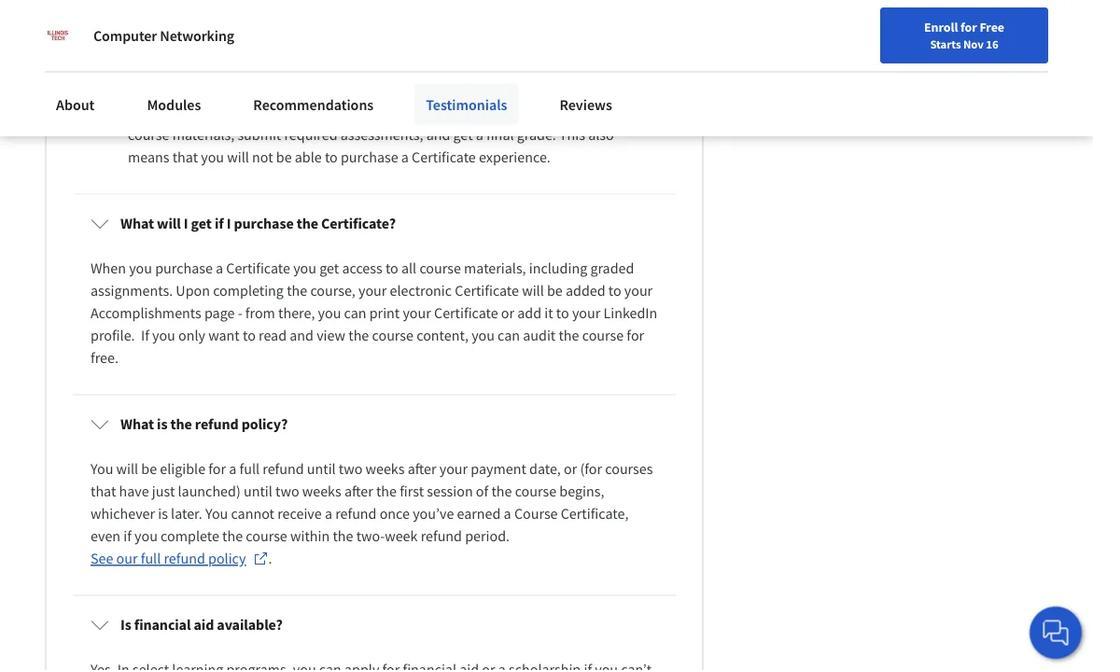 Task type: locate. For each thing, give the bounding box(es) containing it.
will inside when you purchase a certificate you get access to all course materials, including graded assignments. upon completing the course, your electronic certificate will be added to your accomplishments page - from there, you can print your certificate or add it to your linkedin profile.  if you only want to read and view the course content, you can audit the course for free.
[[522, 282, 544, 301]]

if right even
[[124, 528, 132, 546]]

two up receive
[[276, 483, 299, 502]]

full right our
[[141, 550, 161, 569]]

and inside when you purchase a certificate you get access to all course materials, including graded assignments. upon completing the course, your electronic certificate will be added to your accomplishments page - from there, you can print your certificate or add it to your linkedin profile.  if you only want to read and view the course content, you can audit the course for free.
[[290, 327, 314, 346]]

1 horizontal spatial until
[[307, 460, 336, 479]]

1 vertical spatial for
[[627, 327, 644, 346]]

1 horizontal spatial weeks
[[366, 460, 405, 479]]

financial
[[134, 616, 191, 635]]

to right able
[[325, 149, 338, 167]]

1 vertical spatial you
[[205, 505, 228, 524]]

1 vertical spatial full
[[141, 550, 161, 569]]

refund left policy?
[[195, 416, 239, 434]]

2 horizontal spatial be
[[547, 282, 563, 301]]

purchase inside the what will i get if i purchase the certificate? dropdown button
[[234, 215, 294, 234]]

materials, up add
[[464, 260, 526, 278]]

have
[[119, 483, 149, 502]]

networking
[[160, 26, 234, 45]]

-
[[238, 305, 242, 323]]

purchase inside the course may offer 'full course, no certificate' instead. this option lets you see all course materials, submit required assessments, and get a final grade. this also means that you will not be able to purchase a certificate experience.
[[341, 149, 398, 167]]

that up whichever
[[91, 483, 116, 502]]

accomplishments
[[91, 305, 201, 323]]

1 vertical spatial be
[[547, 282, 563, 301]]

get inside dropdown button
[[191, 215, 212, 234]]

that
[[172, 149, 198, 167], [91, 483, 116, 502]]

nov
[[964, 36, 984, 51]]

and down there,
[[290, 327, 314, 346]]

1 vertical spatial or
[[564, 460, 577, 479]]

first
[[400, 483, 424, 502]]

begins,
[[560, 483, 605, 502]]

the up once
[[376, 483, 397, 502]]

will inside 'you will be eligible for a full refund until two weeks after your payment date, or (for courses that have just launched) until two weeks after the first session of the course begins, whichever is later. you cannot receive a refund once you've earned a course certificate, even if you complete the course within the two-week refund period.'
[[116, 460, 138, 479]]

submit
[[238, 126, 281, 145]]

will up have
[[116, 460, 138, 479]]

completing
[[213, 282, 284, 301]]

it
[[545, 305, 553, 323]]

0 horizontal spatial purchase
[[155, 260, 213, 278]]

i
[[184, 215, 188, 234], [227, 215, 231, 234]]

period.
[[465, 528, 510, 546]]

that right means on the top left
[[172, 149, 198, 167]]

0 vertical spatial get
[[453, 126, 473, 145]]

refund up two-
[[335, 505, 377, 524]]

you've
[[413, 505, 454, 524]]

once
[[380, 505, 410, 524]]

1 vertical spatial what
[[120, 416, 154, 434]]

earned
[[457, 505, 501, 524]]

policy
[[208, 550, 246, 569]]

1 vertical spatial purchase
[[234, 215, 294, 234]]

1 vertical spatial and
[[290, 327, 314, 346]]

is down just
[[158, 505, 168, 524]]

and down 'instead.'
[[426, 126, 450, 145]]

what is the refund policy?
[[120, 416, 288, 434]]

this up the final
[[485, 104, 511, 122]]

1 horizontal spatial if
[[215, 215, 224, 234]]

is inside 'you will be eligible for a full refund until two weeks after your payment date, or (for courses that have just launched) until two weeks after the first session of the course begins, whichever is later. you cannot receive a refund once you've earned a course certificate, even if you complete the course within the two-week refund period.'
[[158, 505, 168, 524]]

1 horizontal spatial that
[[172, 149, 198, 167]]

1 vertical spatial that
[[91, 483, 116, 502]]

i up completing
[[227, 215, 231, 234]]

what up when
[[120, 215, 154, 234]]

chat with us image
[[1041, 618, 1071, 648]]

course up the .
[[246, 528, 287, 546]]

.
[[268, 550, 272, 569]]

be inside the course may offer 'full course, no certificate' instead. this option lets you see all course materials, submit required assessments, and get a final grade. this also means that you will not be able to purchase a certificate experience.
[[276, 149, 292, 167]]

refund up receive
[[263, 460, 304, 479]]

to right it
[[556, 305, 569, 323]]

what for what will i get if i purchase the certificate?
[[120, 215, 154, 234]]

purchase inside when you purchase a certificate you get access to all course materials, including graded assignments. upon completing the course, your electronic certificate will be added to your accomplishments page - from there, you can print your certificate or add it to your linkedin profile.  if you only want to read and view the course content, you can audit the course for free.
[[155, 260, 213, 278]]

refund down you've
[[421, 528, 462, 546]]

1 horizontal spatial for
[[627, 327, 644, 346]]

the left certificate?
[[297, 215, 318, 234]]

1 horizontal spatial materials,
[[464, 260, 526, 278]]

0 horizontal spatial after
[[344, 483, 373, 502]]

until
[[307, 460, 336, 479], [244, 483, 273, 502]]

after up two-
[[344, 483, 373, 502]]

your up session
[[440, 460, 468, 479]]

you up also
[[583, 104, 606, 122]]

course up electronic on the top
[[420, 260, 461, 278]]

a up 'launched)'
[[229, 460, 237, 479]]

enroll
[[924, 19, 958, 35]]

1 vertical spatial all
[[401, 260, 417, 278]]

materials, down may
[[172, 126, 235, 145]]

weeks up first
[[366, 460, 405, 479]]

you right if
[[152, 327, 175, 346]]

0 horizontal spatial full
[[141, 550, 161, 569]]

course up course on the bottom
[[515, 483, 557, 502]]

will left not
[[227, 149, 249, 167]]

or inside 'you will be eligible for a full refund until two weeks after your payment date, or (for courses that have just launched) until two weeks after the first session of the course begins, whichever is later. you cannot receive a refund once you've earned a course certificate, even if you complete the course within the two-week refund period.'
[[564, 460, 577, 479]]

i up the upon
[[184, 215, 188, 234]]

2 vertical spatial get
[[319, 260, 339, 278]]

until up cannot
[[244, 483, 273, 502]]

0 vertical spatial until
[[307, 460, 336, 479]]

upon
[[176, 282, 210, 301]]

and
[[426, 126, 450, 145], [290, 327, 314, 346]]

0 horizontal spatial get
[[191, 215, 212, 234]]

1 vertical spatial if
[[124, 528, 132, 546]]

or left (for
[[564, 460, 577, 479]]

a inside when you purchase a certificate you get access to all course materials, including graded assignments. upon completing the course, your electronic certificate will be added to your accomplishments page - from there, you can print your certificate or add it to your linkedin profile.  if you only want to read and view the course content, you can audit the course for free.
[[216, 260, 223, 278]]

you up whichever
[[91, 460, 113, 479]]

your down "added"
[[572, 305, 601, 323]]

is up eligible
[[157, 416, 168, 434]]

2 horizontal spatial purchase
[[341, 149, 398, 167]]

you will be eligible for a full refund until two weeks after your payment date, or (for courses that have just launched) until two weeks after the first session of the course begins, whichever is later. you cannot receive a refund once you've earned a course certificate, even if you complete the course within the two-week refund period.
[[91, 460, 656, 546]]

until up receive
[[307, 460, 336, 479]]

0 vertical spatial and
[[426, 126, 450, 145]]

two down what is the refund policy? dropdown button
[[339, 460, 363, 479]]

weeks
[[366, 460, 405, 479], [302, 483, 341, 502]]

0 horizontal spatial materials,
[[172, 126, 235, 145]]

see
[[609, 104, 630, 122]]

1 vertical spatial materials,
[[464, 260, 526, 278]]

print
[[370, 305, 400, 323]]

0 vertical spatial or
[[501, 305, 515, 323]]

get up the upon
[[191, 215, 212, 234]]

purchase down assessments,
[[341, 149, 398, 167]]

1 horizontal spatial or
[[564, 460, 577, 479]]

a down assessments,
[[401, 149, 409, 167]]

complete
[[161, 528, 219, 546]]

to down the graded
[[609, 282, 622, 301]]

when you purchase a certificate you get access to all course materials, including graded assignments. upon completing the course, your electronic certificate will be added to your accomplishments page - from there, you can print your certificate or add it to your linkedin profile.  if you only want to read and view the course content, you can audit the course for free.
[[91, 260, 661, 368]]

full
[[240, 460, 260, 479], [141, 550, 161, 569]]

1 vertical spatial is
[[158, 505, 168, 524]]

0 horizontal spatial until
[[244, 483, 273, 502]]

week
[[385, 528, 418, 546]]

even
[[91, 528, 121, 546]]

0 horizontal spatial be
[[141, 460, 157, 479]]

for
[[961, 19, 977, 35], [627, 327, 644, 346], [209, 460, 226, 479]]

will down means on the top left
[[157, 215, 181, 234]]

is
[[157, 416, 168, 434], [158, 505, 168, 524]]

to left read
[[243, 327, 256, 346]]

1 horizontal spatial full
[[240, 460, 260, 479]]

1 horizontal spatial purchase
[[234, 215, 294, 234]]

1 what from the top
[[120, 215, 154, 234]]

can left print
[[344, 305, 367, 323]]

or left add
[[501, 305, 515, 323]]

1 horizontal spatial get
[[319, 260, 339, 278]]

all
[[633, 104, 649, 122], [401, 260, 417, 278]]

your up linkedin
[[625, 282, 653, 301]]

1 horizontal spatial after
[[408, 460, 437, 479]]

graded
[[590, 260, 634, 278]]

1 horizontal spatial two
[[339, 460, 363, 479]]

2 vertical spatial for
[[209, 460, 226, 479]]

course down print
[[372, 327, 414, 346]]

1 horizontal spatial be
[[276, 149, 292, 167]]

our
[[116, 550, 138, 569]]

aid
[[194, 616, 214, 635]]

1 horizontal spatial can
[[498, 327, 520, 346]]

you up our
[[135, 528, 158, 546]]

the right audit
[[559, 327, 579, 346]]

for inside enroll for free starts nov 16
[[961, 19, 977, 35]]

what for what is the refund policy?
[[120, 416, 154, 434]]

or
[[501, 305, 515, 323], [564, 460, 577, 479]]

certificate
[[412, 149, 476, 167], [226, 260, 290, 278], [455, 282, 519, 301], [434, 305, 498, 323]]

testimonials link
[[415, 84, 519, 125]]

0 vertical spatial materials,
[[172, 126, 235, 145]]

2 vertical spatial be
[[141, 460, 157, 479]]

all inside when you purchase a certificate you get access to all course materials, including graded assignments. upon completing the course, your electronic certificate will be added to your accomplishments page - from there, you can print your certificate or add it to your linkedin profile.  if you only want to read and view the course content, you can audit the course for free.
[[401, 260, 417, 278]]

1 horizontal spatial i
[[227, 215, 231, 234]]

you down 'launched)'
[[205, 505, 228, 524]]

just
[[152, 483, 175, 502]]

refund inside dropdown button
[[195, 416, 239, 434]]

certificate up completing
[[226, 260, 290, 278]]

final
[[487, 126, 514, 145]]

get up course,
[[319, 260, 339, 278]]

weeks up receive
[[302, 483, 341, 502]]

0 horizontal spatial all
[[401, 260, 417, 278]]

your down electronic on the top
[[403, 305, 431, 323]]

0 vertical spatial can
[[344, 305, 367, 323]]

0 vertical spatial this
[[485, 104, 511, 122]]

0 vertical spatial is
[[157, 416, 168, 434]]

0 vertical spatial full
[[240, 460, 260, 479]]

starts
[[930, 36, 961, 51]]

get down 'instead.'
[[453, 126, 473, 145]]

for up 'launched)'
[[209, 460, 226, 479]]

purchase up the upon
[[155, 260, 213, 278]]

0 horizontal spatial or
[[501, 305, 515, 323]]

be right not
[[276, 149, 292, 167]]

course
[[154, 104, 196, 122], [128, 126, 169, 145], [420, 260, 461, 278], [372, 327, 414, 346], [582, 327, 624, 346], [515, 483, 557, 502], [246, 528, 287, 546]]

0 vertical spatial that
[[172, 149, 198, 167]]

0 vertical spatial purchase
[[341, 149, 398, 167]]

0 vertical spatial for
[[961, 19, 977, 35]]

full inside 'you will be eligible for a full refund until two weeks after your payment date, or (for courses that have just launched) until two weeks after the first session of the course begins, whichever is later. you cannot receive a refund once you've earned a course certificate, even if you complete the course within the two-week refund period.'
[[240, 460, 260, 479]]

0 vertical spatial what
[[120, 215, 154, 234]]

0 horizontal spatial weeks
[[302, 483, 341, 502]]

will up add
[[522, 282, 544, 301]]

1 horizontal spatial and
[[426, 126, 450, 145]]

purchase down not
[[234, 215, 294, 234]]

2 horizontal spatial get
[[453, 126, 473, 145]]

refund
[[195, 416, 239, 434], [263, 460, 304, 479], [335, 505, 377, 524], [421, 528, 462, 546], [164, 550, 205, 569]]

0 vertical spatial if
[[215, 215, 224, 234]]

0 vertical spatial you
[[91, 460, 113, 479]]

purchase
[[341, 149, 398, 167], [234, 215, 294, 234], [155, 260, 213, 278]]

2 vertical spatial purchase
[[155, 260, 213, 278]]

0 horizontal spatial i
[[184, 215, 188, 234]]

the up eligible
[[170, 416, 192, 434]]

required
[[284, 126, 338, 145]]

you up assignments.
[[129, 260, 152, 278]]

if
[[141, 327, 149, 346]]

1 vertical spatial get
[[191, 215, 212, 234]]

after up first
[[408, 460, 437, 479]]

for up nov on the right top of page
[[961, 19, 977, 35]]

0 horizontal spatial can
[[344, 305, 367, 323]]

certificate?
[[321, 215, 396, 234]]

0 horizontal spatial this
[[485, 104, 511, 122]]

for down linkedin
[[627, 327, 644, 346]]

0 vertical spatial weeks
[[366, 460, 405, 479]]

a left the final
[[476, 126, 484, 145]]

whichever
[[91, 505, 155, 524]]

means
[[128, 149, 169, 167]]

0 vertical spatial after
[[408, 460, 437, 479]]

0 vertical spatial all
[[633, 104, 649, 122]]

a
[[476, 126, 484, 145], [401, 149, 409, 167], [216, 260, 223, 278], [229, 460, 237, 479], [325, 505, 332, 524], [504, 505, 511, 524]]

0 horizontal spatial two
[[276, 483, 299, 502]]

course
[[514, 505, 558, 524]]

all up electronic on the top
[[401, 260, 417, 278]]

1 vertical spatial weeks
[[302, 483, 341, 502]]

able
[[295, 149, 322, 167]]

if
[[215, 215, 224, 234], [124, 528, 132, 546]]

2 horizontal spatial for
[[961, 19, 977, 35]]

full up cannot
[[240, 460, 260, 479]]

0 horizontal spatial if
[[124, 528, 132, 546]]

can down add
[[498, 327, 520, 346]]

the
[[297, 215, 318, 234], [287, 282, 307, 301], [349, 327, 369, 346], [559, 327, 579, 346], [170, 416, 192, 434], [376, 483, 397, 502], [492, 483, 512, 502], [222, 528, 243, 546], [333, 528, 353, 546]]

0 vertical spatial two
[[339, 460, 363, 479]]

certificate,
[[561, 505, 629, 524]]

if up completing
[[215, 215, 224, 234]]

course up means on the top left
[[128, 126, 169, 145]]

will inside the course may offer 'full course, no certificate' instead. this option lets you see all course materials, submit required assessments, and get a final grade. this also means that you will not be able to purchase a certificate experience.
[[227, 149, 249, 167]]

1 horizontal spatial this
[[559, 126, 585, 145]]

a up completing
[[216, 260, 223, 278]]

0 vertical spatial be
[[276, 149, 292, 167]]

0 horizontal spatial for
[[209, 460, 226, 479]]

all right the see
[[633, 104, 649, 122]]

0 horizontal spatial that
[[91, 483, 116, 502]]

0 horizontal spatial and
[[290, 327, 314, 346]]

be up just
[[141, 460, 157, 479]]

materials, inside the course may offer 'full course, no certificate' instead. this option lets you see all course materials, submit required assessments, and get a final grade. this also means that you will not be able to purchase a certificate experience.
[[172, 126, 235, 145]]

is financial aid available?
[[120, 616, 283, 635]]

can
[[344, 305, 367, 323], [498, 327, 520, 346]]

for inside when you purchase a certificate you get access to all course materials, including graded assignments. upon completing the course, your electronic certificate will be added to your accomplishments page - from there, you can print your certificate or add it to your linkedin profile.  if you only want to read and view the course content, you can audit the course for free.
[[627, 327, 644, 346]]

2 what from the top
[[120, 416, 154, 434]]

to
[[325, 149, 338, 167], [386, 260, 398, 278], [609, 282, 622, 301], [556, 305, 569, 323], [243, 327, 256, 346]]

enroll for free starts nov 16
[[924, 19, 1005, 51]]

get inside when you purchase a certificate you get access to all course materials, including graded assignments. upon completing the course, your electronic certificate will be added to your accomplishments page - from there, you can print your certificate or add it to your linkedin profile.  if you only want to read and view the course content, you can audit the course for free.
[[319, 260, 339, 278]]

this down "lets"
[[559, 126, 585, 145]]

coursera image
[[9, 15, 128, 45]]

1 horizontal spatial all
[[633, 104, 649, 122]]

what up have
[[120, 416, 154, 434]]

2 i from the left
[[227, 215, 231, 234]]

all inside the course may offer 'full course, no certificate' instead. this option lets you see all course materials, submit required assessments, and get a final grade. this also means that you will not be able to purchase a certificate experience.
[[633, 104, 649, 122]]

see our full refund policy link
[[91, 548, 268, 571]]

certificate down 'instead.'
[[412, 149, 476, 167]]

be down including
[[547, 282, 563, 301]]



Task type: vqa. For each thing, say whether or not it's contained in the screenshot.
bottommost You
yes



Task type: describe. For each thing, give the bounding box(es) containing it.
a left course on the bottom
[[504, 505, 511, 524]]

also
[[588, 126, 614, 145]]

grade.
[[517, 126, 556, 145]]

eligible
[[160, 460, 206, 479]]

illinois tech image
[[45, 22, 71, 49]]

you down may
[[201, 149, 224, 167]]

for inside 'you will be eligible for a full refund until two weeks after your payment date, or (for courses that have just launched) until two weeks after the first session of the course begins, whichever is later. you cannot receive a refund once you've earned a course certificate, even if you complete the course within the two-week refund period.'
[[209, 460, 226, 479]]

added
[[566, 282, 606, 301]]

about link
[[45, 84, 106, 125]]

assessments,
[[341, 126, 423, 145]]

want
[[208, 327, 240, 346]]

computer
[[93, 26, 157, 45]]

courses
[[605, 460, 653, 479]]

free.
[[91, 349, 119, 368]]

opens in a new tab image
[[253, 552, 268, 567]]

show notifications image
[[910, 23, 932, 46]]

your down access
[[359, 282, 387, 301]]

refund down complete
[[164, 550, 205, 569]]

the left two-
[[333, 528, 353, 546]]

that inside the course may offer 'full course, no certificate' instead. this option lets you see all course materials, submit required assessments, and get a final grade. this also means that you will not be able to purchase a certificate experience.
[[172, 149, 198, 167]]

the up policy
[[222, 528, 243, 546]]

recommendations link
[[242, 84, 385, 125]]

including
[[529, 260, 588, 278]]

what will i get if i purchase the certificate? button
[[76, 198, 673, 250]]

what is the refund policy? button
[[76, 399, 673, 451]]

if inside 'you will be eligible for a full refund until two weeks after your payment date, or (for courses that have just launched) until two weeks after the first session of the course begins, whichever is later. you cannot receive a refund once you've earned a course certificate, even if you complete the course within the two-week refund period.'
[[124, 528, 132, 546]]

cannot
[[231, 505, 275, 524]]

experience.
[[479, 149, 551, 167]]

session
[[427, 483, 473, 502]]

content,
[[417, 327, 469, 346]]

1 vertical spatial can
[[498, 327, 520, 346]]

certificate'
[[362, 104, 429, 122]]

you up course,
[[293, 260, 316, 278]]

1 i from the left
[[184, 215, 188, 234]]

to right access
[[386, 260, 398, 278]]

date,
[[529, 460, 561, 479]]

reviews
[[560, 95, 612, 114]]

certificate up add
[[455, 282, 519, 301]]

policy?
[[242, 416, 288, 434]]

course,
[[310, 282, 356, 301]]

instead.
[[432, 104, 482, 122]]

and inside the course may offer 'full course, no certificate' instead. this option lets you see all course materials, submit required assessments, and get a final grade. this also means that you will not be able to purchase a certificate experience.
[[426, 126, 450, 145]]

your inside 'you will be eligible for a full refund until two weeks after your payment date, or (for courses that have just launched) until two weeks after the first session of the course begins, whichever is later. you cannot receive a refund once you've earned a course certificate, even if you complete the course within the two-week refund period.'
[[440, 460, 468, 479]]

(for
[[580, 460, 602, 479]]

to inside the course may offer 'full course, no certificate' instead. this option lets you see all course materials, submit required assessments, and get a final grade. this also means that you will not be able to purchase a certificate experience.
[[325, 149, 338, 167]]

the
[[128, 104, 151, 122]]

option
[[514, 104, 555, 122]]

1 horizontal spatial you
[[205, 505, 228, 524]]

be inside when you purchase a certificate you get access to all course materials, including graded assignments. upon completing the course, your electronic certificate will be added to your accomplishments page - from there, you can print your certificate or add it to your linkedin profile.  if you only want to read and view the course content, you can audit the course for free.
[[547, 282, 563, 301]]

materials, inside when you purchase a certificate you get access to all course materials, including graded assignments. upon completing the course, your electronic certificate will be added to your accomplishments page - from there, you can print your certificate or add it to your linkedin profile.  if you only want to read and view the course content, you can audit the course for free.
[[464, 260, 526, 278]]

payment
[[471, 460, 526, 479]]

is inside what is the refund policy? dropdown button
[[157, 416, 168, 434]]

certificate up content,
[[434, 305, 498, 323]]

that inside 'you will be eligible for a full refund until two weeks after your payment date, or (for courses that have just launched) until two weeks after the first session of the course begins, whichever is later. you cannot receive a refund once you've earned a course certificate, even if you complete the course within the two-week refund period.'
[[91, 483, 116, 502]]

the up there,
[[287, 282, 307, 301]]

modules link
[[136, 84, 212, 125]]

course,
[[291, 104, 338, 122]]

only
[[178, 327, 205, 346]]

the right of
[[492, 483, 512, 502]]

be inside 'you will be eligible for a full refund until two weeks after your payment date, or (for courses that have just launched) until two weeks after the first session of the course begins, whichever is later. you cannot receive a refund once you've earned a course certificate, even if you complete the course within the two-week refund period.'
[[141, 460, 157, 479]]

within
[[290, 528, 330, 546]]

access
[[342, 260, 383, 278]]

1 vertical spatial after
[[344, 483, 373, 502]]

'full
[[261, 104, 288, 122]]

get inside the course may offer 'full course, no certificate' instead. this option lets you see all course materials, submit required assessments, and get a final grade. this also means that you will not be able to purchase a certificate experience.
[[453, 126, 473, 145]]

course down linkedin
[[582, 327, 624, 346]]

computer networking
[[93, 26, 234, 45]]

add
[[518, 305, 542, 323]]

not
[[252, 149, 273, 167]]

the right view on the left of page
[[349, 327, 369, 346]]

there,
[[278, 305, 315, 323]]

two-
[[356, 528, 385, 546]]

if inside dropdown button
[[215, 215, 224, 234]]

will inside dropdown button
[[157, 215, 181, 234]]

0 horizontal spatial you
[[91, 460, 113, 479]]

audit
[[523, 327, 556, 346]]

no
[[341, 104, 359, 122]]

1 vertical spatial until
[[244, 483, 273, 502]]

offer
[[229, 104, 258, 122]]

certificate inside the course may offer 'full course, no certificate' instead. this option lets you see all course materials, submit required assessments, and get a final grade. this also means that you will not be able to purchase a certificate experience.
[[412, 149, 476, 167]]

lets
[[558, 104, 580, 122]]

see
[[91, 550, 113, 569]]

testimonials
[[426, 95, 507, 114]]

16
[[986, 36, 999, 51]]

from
[[245, 305, 275, 323]]

of
[[476, 483, 489, 502]]

may
[[199, 104, 226, 122]]

linkedin
[[604, 305, 658, 323]]

a right receive
[[325, 505, 332, 524]]

page
[[204, 305, 235, 323]]

receive
[[277, 505, 322, 524]]

assignments.
[[91, 282, 173, 301]]

modules
[[147, 95, 201, 114]]

or inside when you purchase a certificate you get access to all course materials, including graded assignments. upon completing the course, your electronic certificate will be added to your accomplishments page - from there, you can print your certificate or add it to your linkedin profile.  if you only want to read and view the course content, you can audit the course for free.
[[501, 305, 515, 323]]

see our full refund policy
[[91, 550, 246, 569]]

profile.
[[91, 327, 135, 346]]

about
[[56, 95, 95, 114]]

electronic
[[390, 282, 452, 301]]

you right content,
[[472, 327, 495, 346]]

free
[[980, 19, 1005, 35]]

1 vertical spatial two
[[276, 483, 299, 502]]

recommendations
[[253, 95, 374, 114]]

available?
[[217, 616, 283, 635]]

view
[[317, 327, 346, 346]]

you inside 'you will be eligible for a full refund until two weeks after your payment date, or (for courses that have just launched) until two weeks after the first session of the course begins, whichever is later. you cannot receive a refund once you've earned a course certificate, even if you complete the course within the two-week refund period.'
[[135, 528, 158, 546]]

reviews link
[[549, 84, 624, 125]]

read
[[259, 327, 287, 346]]

1 vertical spatial this
[[559, 126, 585, 145]]

launched)
[[178, 483, 241, 502]]

course right the
[[154, 104, 196, 122]]

you up view on the left of page
[[318, 305, 341, 323]]



